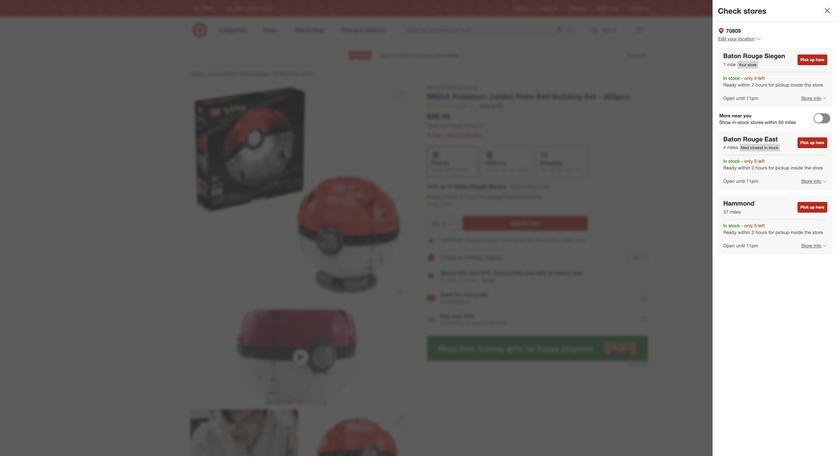 Task type: locate. For each thing, give the bounding box(es) containing it.
3 store from the top
[[801, 243, 813, 249]]

check inside button
[[511, 184, 524, 189]]

0 horizontal spatial on
[[465, 321, 470, 326]]

3 info from the top
[[814, 243, 822, 249]]

miles
[[785, 119, 796, 125], [727, 145, 738, 150], [730, 209, 741, 215]]

save left $25
[[524, 270, 536, 277]]

37
[[724, 209, 729, 215]]

3 until from the top
[[736, 243, 745, 249]]

1 vertical spatial only
[[745, 158, 753, 164]]

- left small
[[499, 237, 500, 243]]

3 11pm from the top
[[747, 243, 759, 249]]

0 horizontal spatial at
[[448, 183, 453, 190]]

for inside the in stock - only 4 left ready within 2 hours for pickup inside the store
[[769, 82, 774, 88]]

target for target / toys / building sets & blocks / building sets & kits
[[190, 71, 203, 76]]

ad
[[553, 6, 558, 11]]

hammond
[[724, 200, 755, 207]]

details button
[[481, 277, 496, 284]]

1 sets from the left
[[239, 71, 249, 76]]

0 horizontal spatial $100
[[497, 321, 507, 326]]

1 vertical spatial redcard
[[451, 299, 470, 305]]

in-
[[441, 277, 446, 283]]

building right blocks
[[273, 71, 290, 76]]

3 open from the top
[[724, 243, 735, 249]]

0 vertical spatial pick up here
[[801, 57, 825, 62]]

1 horizontal spatial siegen
[[765, 52, 785, 60]]

0 horizontal spatial check
[[511, 184, 524, 189]]

2 vertical spatial store info button
[[797, 239, 828, 253]]

1 horizontal spatial 4
[[724, 145, 726, 150]]

1 store from the top
[[801, 95, 813, 101]]

0 vertical spatial siegen
[[765, 52, 785, 60]]

within down pickup on the right
[[444, 167, 455, 172]]

- for hammond
[[741, 223, 743, 229]]

rouge up ready within 2 hours for pickup inside the store only 4 left
[[471, 183, 487, 190]]

sun,
[[557, 167, 565, 172]]

0 horizontal spatial /
[[204, 71, 206, 76]]

1 vertical spatial or
[[458, 277, 462, 283]]

pick for baton rouge siegen
[[801, 57, 809, 62]]

in right closest
[[765, 145, 768, 150]]

0 vertical spatial baton
[[724, 52, 741, 60]]

store info button
[[797, 91, 828, 106], [797, 174, 828, 189], [797, 239, 828, 253]]

the for hammond
[[805, 230, 811, 235]]

2 11pm from the top
[[747, 178, 759, 184]]

building inside shop all mega construx mega pokemon jumbo poke ball building set - 303pcs
[[552, 92, 582, 101]]

closest
[[751, 145, 763, 150]]

1 vertical spatial store
[[801, 178, 813, 184]]

mega pokemon jumbo poke ball building set - 303pcs, 2 of 7, play video image
[[190, 310, 411, 405]]

2 pick up here from the top
[[801, 140, 825, 145]]

pick up here button for baton rouge siegen
[[798, 54, 828, 65]]

2 down closest
[[752, 165, 754, 171]]

2 open until 11pm from the top
[[724, 178, 759, 184]]

1 vertical spatial over
[[486, 321, 495, 326]]

only
[[480, 103, 490, 109], [427, 201, 438, 208]]

store
[[801, 95, 813, 101], [801, 178, 813, 184], [801, 243, 813, 249]]

1 vertical spatial miles
[[727, 145, 738, 150]]

2 here from the top
[[816, 140, 825, 145]]

rouge up closest
[[743, 135, 763, 143]]

0 horizontal spatial redcard
[[451, 299, 470, 305]]

baton rouge east 4 miles next closest in stock
[[724, 135, 779, 150]]

building left set
[[552, 92, 582, 101]]

select
[[555, 270, 571, 277]]

2 until from the top
[[736, 178, 745, 184]]

2 or from the top
[[458, 277, 462, 283]]

with down pay
[[441, 321, 450, 326]]

1 store info button from the top
[[797, 91, 828, 106]]

ready inside ready within 2 hours for pickup inside the store only 4 left
[[427, 193, 442, 200]]

or down $50
[[458, 277, 462, 283]]

0 horizontal spatial save
[[469, 270, 480, 277]]

2 vertical spatial 11pm
[[747, 243, 759, 249]]

target link
[[190, 71, 203, 76]]

pick for baton rouge east
[[801, 140, 809, 145]]

1 vertical spatial check
[[511, 184, 524, 189]]

2 store info from the top
[[801, 178, 822, 184]]

miles inside more near you show in-stock stores within 50 miles
[[785, 119, 796, 125]]

sets left kits
[[291, 71, 300, 76]]

on inside pay over time with affirm on orders over $100
[[465, 321, 470, 326]]

- down next
[[741, 158, 743, 164]]

70809
[[726, 27, 741, 34]]

1 vertical spatial in
[[724, 158, 727, 164]]

0 vertical spatial only
[[745, 75, 753, 81]]

1 vertical spatial in
[[642, 255, 645, 260]]

open for hammond
[[724, 243, 735, 249]]

2 vertical spatial open until 11pm
[[724, 243, 759, 249]]

0 vertical spatial open until 11pm
[[724, 95, 759, 101]]

2 with from the top
[[441, 321, 450, 326]]

rouge for siegen
[[743, 52, 763, 60]]

1 in stock - only 5 left ready within 2 hours for pickup inside the store from the top
[[724, 158, 823, 171]]

5 down closest
[[755, 158, 757, 164]]

rouge inside baton rouge east 4 miles next closest in stock
[[743, 135, 763, 143]]

manage
[[464, 254, 484, 261]]

redcard down 5%
[[451, 299, 470, 305]]

1 vertical spatial siegen
[[489, 183, 506, 190]]

you
[[744, 113, 752, 118]]

1 horizontal spatial over
[[486, 321, 495, 326]]

- down your
[[741, 75, 743, 81]]

- inside the in stock - only 4 left ready within 2 hours for pickup inside the store
[[741, 75, 743, 81]]

inside inside the in stock - only 4 left ready within 2 hours for pickup inside the store
[[791, 82, 803, 88]]

$50
[[458, 270, 467, 277]]

ready for hammond
[[724, 230, 737, 235]]

0 vertical spatial check
[[718, 6, 742, 15]]

weekly ad link
[[539, 5, 558, 11]]

4 left next
[[724, 145, 726, 150]]

sets
[[239, 71, 249, 76], [291, 71, 300, 76]]

deal
[[447, 132, 456, 138]]

2 vertical spatial store info
[[801, 243, 822, 249]]

1 vertical spatial store info
[[801, 178, 822, 184]]

1 vertical spatial stores
[[751, 119, 764, 125]]

or inside spend $50 save $10, spend $100 save $25 on select toys in-store or online ∙ details
[[458, 277, 462, 283]]

2 down hammond 37 miles
[[752, 230, 754, 235]]

0 vertical spatial on
[[547, 270, 554, 277]]

with down save
[[441, 299, 450, 305]]

3
[[574, 237, 577, 243]]

pickup inside ready within 2 hours for pickup inside the store only 4 left
[[487, 193, 503, 200]]

stock down baton rouge east 4 miles next closest in stock
[[729, 158, 740, 164]]

baton inside baton rouge east 4 miles next closest in stock
[[724, 135, 741, 143]]

only down your
[[745, 75, 753, 81]]

open until 11pm for east
[[724, 178, 759, 184]]

0 vertical spatial store info
[[801, 95, 822, 101]]

pickup for baton rouge siegen
[[776, 82, 790, 88]]

only down hammond 37 miles
[[745, 223, 753, 229]]

dec
[[566, 167, 573, 172]]

1 horizontal spatial check
[[718, 6, 742, 15]]

1 & from the left
[[250, 71, 253, 76]]

sponsored
[[628, 362, 648, 367]]

edit your location
[[719, 36, 755, 41]]

within down your
[[738, 82, 751, 88]]

in inside button
[[642, 255, 645, 260]]

2 5 from the top
[[755, 223, 757, 229]]

1 vertical spatial rouge
[[743, 135, 763, 143]]

2 vertical spatial miles
[[730, 209, 741, 215]]

by
[[551, 167, 556, 172]]

0 vertical spatial store info button
[[797, 91, 828, 106]]

pick for hammond
[[801, 205, 809, 210]]

2 down baton rouge siegen 1 mile your store
[[752, 82, 754, 88]]

1 left mile
[[724, 61, 726, 67]]

1 5 from the top
[[755, 158, 757, 164]]

1 horizontal spatial target
[[596, 6, 607, 11]]

inside for baton rouge siegen
[[791, 82, 803, 88]]

find
[[629, 6, 637, 11]]

1 spend from the left
[[441, 270, 457, 277]]

mega pokemon jumbo poke ball building set - 303pcs, 1 of 7 image
[[190, 84, 411, 305]]

target left circle
[[596, 6, 607, 11]]

hours inside ready within 2 hours for pickup inside the store only 4 left
[[464, 193, 477, 200]]

2 vertical spatial only
[[745, 223, 753, 229]]

0 vertical spatial in stock - only 5 left ready within 2 hours for pickup inside the store
[[724, 158, 823, 171]]

5%
[[454, 291, 462, 298]]

check for check other stores
[[511, 184, 524, 189]]

or
[[458, 254, 463, 261], [458, 277, 462, 283]]

info for baton rouge east
[[814, 178, 822, 184]]

0 horizontal spatial target
[[190, 71, 203, 76]]

up for baton rouge siegen
[[810, 57, 815, 62]]

stock down 37
[[729, 223, 740, 229]]

0 vertical spatial 4
[[755, 75, 757, 81]]

inside
[[791, 82, 803, 88], [791, 165, 803, 171], [504, 193, 519, 200], [791, 230, 803, 235]]

it
[[548, 167, 550, 172]]

store info for baton rouge siegen
[[801, 95, 822, 101]]

0 vertical spatial until
[[736, 95, 745, 101]]

baton
[[724, 52, 741, 60], [724, 135, 741, 143], [454, 183, 469, 190]]

left for baton rouge siegen
[[758, 75, 765, 81]]

hours inside the in stock - only 4 left ready within 2 hours for pickup inside the store
[[756, 82, 768, 88]]

1 horizontal spatial 1
[[724, 61, 726, 67]]

303pcs
[[604, 92, 630, 101]]

siegen up the in stock - only 4 left ready within 2 hours for pickup inside the store
[[765, 52, 785, 60]]

left inside the in stock - only 4 left ready within 2 hours for pickup inside the store
[[758, 75, 765, 81]]

over right the orders
[[486, 321, 495, 326]]

1 here from the top
[[816, 57, 825, 62]]

in right sign
[[642, 255, 645, 260]]

2 vertical spatial in
[[724, 223, 727, 229]]

2 vertical spatial until
[[736, 243, 745, 249]]

1 vertical spatial 1
[[443, 132, 445, 138]]

pick up here for baton rouge siegen
[[801, 57, 825, 62]]

0 vertical spatial in
[[724, 75, 727, 81]]

1 in from the top
[[724, 75, 727, 81]]

- right set
[[598, 92, 602, 101]]

3 store info button from the top
[[797, 239, 828, 253]]

with
[[441, 299, 450, 305], [441, 321, 450, 326]]

2 open from the top
[[724, 178, 735, 184]]

sign in button
[[628, 252, 648, 263]]

in for hammond
[[724, 223, 727, 229]]

the inside the in stock - only 4 left ready within 2 hours for pickup inside the store
[[805, 82, 811, 88]]

11pm for miles
[[747, 243, 759, 249]]

hours for baton rouge siegen
[[756, 82, 768, 88]]

the inside ready within 2 hours for pickup inside the store only 4 left
[[520, 193, 528, 200]]

see 1 deal for this item
[[433, 132, 482, 138]]

1 horizontal spatial in
[[765, 145, 768, 150]]

4 down baton rouge siegen 1 mile your store
[[755, 75, 757, 81]]

1 open until 11pm from the top
[[724, 95, 759, 101]]

more
[[720, 113, 731, 118]]

check left other
[[511, 184, 524, 189]]

up
[[810, 57, 815, 62], [810, 140, 815, 145], [440, 183, 446, 190], [810, 205, 815, 210]]

circle
[[608, 6, 618, 11]]

5 down hammond 37 miles
[[755, 223, 757, 229]]

0 vertical spatial miles
[[785, 119, 796, 125]]

over up "affirm"
[[451, 313, 462, 320]]

1 vertical spatial pick up here
[[801, 140, 825, 145]]

3 only from the top
[[745, 223, 753, 229]]

&
[[250, 71, 253, 76], [302, 71, 305, 76]]

ready inside the in stock - only 4 left ready within 2 hours for pickup inside the store
[[724, 82, 737, 88]]

3 store info from the top
[[801, 243, 822, 249]]

4
[[755, 75, 757, 81], [724, 145, 726, 150], [440, 201, 443, 208]]

hours for hammond
[[756, 230, 768, 235]]

image gallery element
[[190, 84, 411, 456]]

within left 50
[[765, 119, 777, 125]]

target left toys link
[[190, 71, 203, 76]]

stock for baton rouge east
[[729, 158, 740, 164]]

redcard right ad
[[569, 6, 585, 11]]

1 horizontal spatial only
[[480, 103, 490, 109]]

redcard
[[569, 6, 585, 11], [451, 299, 470, 305]]

11pm for east
[[747, 178, 759, 184]]

0 horizontal spatial in
[[642, 255, 645, 260]]

orders
[[471, 321, 485, 326]]

1 horizontal spatial on
[[547, 270, 554, 277]]

toys link
[[207, 71, 217, 76]]

hours for baton rouge east
[[756, 165, 768, 171]]

building
[[221, 71, 238, 76], [273, 71, 290, 76], [552, 92, 582, 101]]

until for miles
[[736, 243, 745, 249]]

ready within 2 hours for pickup inside the store only 4 left
[[427, 193, 541, 208]]

2 inside ready within 2 hours for pickup inside the store only 4 left
[[460, 193, 462, 200]]

1 vertical spatial until
[[736, 178, 745, 184]]

1 vertical spatial 5
[[755, 223, 757, 229]]

5
[[755, 158, 757, 164], [755, 223, 757, 229]]

0 vertical spatial redcard
[[569, 6, 585, 11]]

0 horizontal spatial &
[[250, 71, 253, 76]]

advertisement region
[[185, 48, 653, 64], [427, 336, 648, 362]]

in
[[765, 145, 768, 150], [642, 255, 645, 260]]

only inside the in stock - only 4 left ready within 2 hours for pickup inside the store
[[745, 75, 753, 81]]

3 here from the top
[[816, 205, 825, 210]]

- inside shop all mega construx mega pokemon jumbo poke ball building set - 303pcs
[[598, 92, 602, 101]]

& left kits
[[302, 71, 305, 76]]

get
[[540, 167, 547, 172]]

left inside ready within 2 hours for pickup inside the store only 4 left
[[444, 201, 452, 208]]

baton inside baton rouge siegen 1 mile your store
[[724, 52, 741, 60]]

1 vertical spatial store info button
[[797, 174, 828, 189]]

2 vertical spatial 4
[[440, 201, 443, 208]]

$100 left $25
[[511, 270, 523, 277]]

set
[[584, 92, 596, 101]]

near
[[732, 113, 742, 118]]

only inside ready within 2 hours for pickup inside the store only 4 left
[[427, 201, 438, 208]]

children
[[543, 237, 560, 243]]

when
[[427, 123, 439, 128]]

check inside dialog
[[718, 6, 742, 15]]

0 vertical spatial only
[[480, 103, 490, 109]]

/ left the toys
[[204, 71, 206, 76]]

3 pick up here from the top
[[801, 205, 825, 210]]

inside for baton rouge east
[[791, 165, 803, 171]]

check up 70809
[[718, 6, 742, 15]]

miles down hammond
[[730, 209, 741, 215]]

1 store info from the top
[[801, 95, 822, 101]]

pick up at baton rouge siegen
[[427, 183, 506, 190]]

spend up in-
[[441, 270, 457, 277]]

when purchased online
[[427, 123, 477, 128]]

ready
[[724, 82, 737, 88], [724, 165, 737, 171], [432, 167, 443, 172], [427, 193, 442, 200], [724, 230, 737, 235]]

1 pick up here from the top
[[801, 57, 825, 62]]

sets left blocks
[[239, 71, 249, 76]]

location
[[738, 36, 755, 41]]

3 pick up here button from the top
[[798, 202, 828, 213]]

1 right see
[[443, 132, 445, 138]]

in inside the in stock - only 4 left ready within 2 hours for pickup inside the store
[[724, 75, 727, 81]]

delivery
[[486, 160, 507, 166]]

stock
[[729, 75, 740, 81], [738, 119, 750, 125], [769, 145, 779, 150], [729, 158, 740, 164], [729, 223, 740, 229]]

target inside target circle link
[[596, 6, 607, 11]]

1 horizontal spatial save
[[524, 270, 536, 277]]

4 down pick up at baton rouge siegen
[[440, 201, 443, 208]]

stores right other
[[538, 184, 551, 189]]

rouge up your
[[743, 52, 763, 60]]

2 info from the top
[[814, 178, 822, 184]]

baton up next
[[724, 135, 741, 143]]

2 down pick up at baton rouge siegen
[[460, 193, 462, 200]]

3 open until 11pm from the top
[[724, 243, 759, 249]]

store
[[748, 62, 757, 67], [813, 82, 823, 88], [813, 165, 823, 171], [529, 193, 541, 200], [813, 230, 823, 235], [446, 277, 457, 283]]

store info button for baton rouge siegen
[[797, 91, 828, 106]]

stock down mile
[[729, 75, 740, 81]]

0 vertical spatial in
[[765, 145, 768, 150]]

warning: choking hazard - small parts. not for children under 3 yrs.
[[441, 237, 586, 243]]

day
[[479, 291, 488, 298]]

2 inside the in stock - only 4 left ready within 2 hours for pickup inside the store
[[752, 82, 754, 88]]

1 horizontal spatial $100
[[511, 270, 523, 277]]

- down hammond 37 miles
[[741, 223, 743, 229]]

1 horizontal spatial sets
[[291, 71, 300, 76]]

/ right blocks
[[270, 71, 271, 76]]

at down 'pickup ready within 2 hours'
[[448, 183, 453, 190]]

open until 11pm for siegen
[[724, 95, 759, 101]]

stores down you
[[751, 119, 764, 125]]

pickup for baton rouge east
[[776, 165, 790, 171]]

spend up details
[[493, 270, 510, 277]]

0 vertical spatial over
[[451, 313, 462, 320]]

blocks
[[254, 71, 268, 76]]

stock inside more near you show in-stock stores within 50 miles
[[738, 119, 750, 125]]

1 info from the top
[[814, 95, 822, 101]]

stores inside more near you show in-stock stores within 50 miles
[[751, 119, 764, 125]]

2 up pick up at baton rouge siegen
[[456, 167, 458, 172]]

0 vertical spatial with
[[441, 299, 450, 305]]

2 for baton rouge east
[[752, 165, 754, 171]]

0 vertical spatial or
[[458, 254, 463, 261]]

miles right 50
[[785, 119, 796, 125]]

baton down 'pickup ready within 2 hours'
[[454, 183, 469, 190]]

1 horizontal spatial /
[[218, 71, 220, 76]]

siegen down soon at the right top of page
[[489, 183, 506, 190]]

2 in stock - only 5 left ready within 2 hours for pickup inside the store from the top
[[724, 223, 823, 235]]

stock for baton rouge siegen
[[729, 75, 740, 81]]

pickup inside the in stock - only 4 left ready within 2 hours for pickup inside the store
[[776, 82, 790, 88]]

within
[[738, 82, 751, 88], [765, 119, 777, 125], [738, 165, 751, 171], [444, 167, 455, 172], [444, 193, 458, 200], [738, 230, 751, 235]]

building right toys link
[[221, 71, 238, 76]]

1 vertical spatial here
[[816, 140, 825, 145]]

on inside spend $50 save $10, spend $100 save $25 on select toys in-store or online ∙ details
[[547, 270, 554, 277]]

0 vertical spatial here
[[816, 57, 825, 62]]

1 with from the top
[[441, 299, 450, 305]]

ready inside 'pickup ready within 2 hours'
[[432, 167, 443, 172]]

2 store from the top
[[801, 178, 813, 184]]

2 pick up here button from the top
[[798, 138, 828, 148]]

in stock - only 5 left ready within 2 hours for pickup inside the store
[[724, 158, 823, 171], [724, 223, 823, 235]]

2 vertical spatial open
[[724, 243, 735, 249]]

jumbo
[[489, 92, 514, 101]]

in for baton rouge siegen
[[724, 75, 727, 81]]

1 vertical spatial open until 11pm
[[724, 178, 759, 184]]

0 vertical spatial 11pm
[[747, 95, 759, 101]]

see 1 deal for this item link
[[427, 131, 648, 140]]

only down next
[[745, 158, 753, 164]]

at down jumbo
[[492, 103, 496, 109]]

2 store info button from the top
[[797, 174, 828, 189]]

1 vertical spatial at
[[448, 183, 453, 190]]

4 inside baton rouge east 4 miles next closest in stock
[[724, 145, 726, 150]]

1 vertical spatial pick up here button
[[798, 138, 828, 148]]

stock down you
[[738, 119, 750, 125]]

2 only from the top
[[745, 158, 753, 164]]

stores up location
[[744, 6, 767, 15]]

& left blocks
[[250, 71, 253, 76]]

rouge inside baton rouge siegen 1 mile your store
[[743, 52, 763, 60]]

1 horizontal spatial &
[[302, 71, 305, 76]]

1 horizontal spatial spend
[[493, 270, 510, 277]]

within down pick up at baton rouge siegen
[[444, 193, 458, 200]]

edit your location button
[[718, 35, 762, 42]]

on right $25
[[547, 270, 554, 277]]

2 vertical spatial pick up here button
[[798, 202, 828, 213]]

2 vertical spatial info
[[814, 243, 822, 249]]

$36.49
[[427, 111, 450, 121]]

1 pick up here button from the top
[[798, 54, 828, 65]]

until for siegen
[[736, 95, 745, 101]]

rouge for east
[[743, 135, 763, 143]]

3 in from the top
[[724, 223, 727, 229]]

214
[[459, 103, 466, 109]]

2 in from the top
[[724, 158, 727, 164]]

baton for baton rouge east
[[724, 135, 741, 143]]

or right the "create" at right
[[458, 254, 463, 261]]

only for east
[[745, 158, 753, 164]]

1 horizontal spatial at
[[492, 103, 496, 109]]

2 vertical spatial pick up here
[[801, 205, 825, 210]]

1 vertical spatial baton
[[724, 135, 741, 143]]

miles left next
[[727, 145, 738, 150]]

stock inside the in stock - only 4 left ready within 2 hours for pickup inside the store
[[729, 75, 740, 81]]

2 vertical spatial here
[[816, 205, 825, 210]]

1 vertical spatial with
[[441, 321, 450, 326]]

1 vertical spatial target
[[190, 71, 203, 76]]

1 vertical spatial only
[[427, 201, 438, 208]]

the
[[805, 82, 811, 88], [805, 165, 811, 171], [520, 193, 528, 200], [805, 230, 811, 235]]

affirm
[[451, 321, 464, 326]]

1 until from the top
[[736, 95, 745, 101]]

shipping get it by sun, dec 17
[[540, 160, 579, 172]]

2 horizontal spatial /
[[270, 71, 271, 76]]

sign
[[633, 255, 641, 260]]

$100 right the orders
[[497, 321, 507, 326]]

store info for hammond
[[801, 243, 822, 249]]

save up online
[[469, 270, 480, 277]]

on down the time
[[465, 321, 470, 326]]

baton up mile
[[724, 52, 741, 60]]

at
[[492, 103, 496, 109], [448, 183, 453, 190]]

1 open from the top
[[724, 95, 735, 101]]

1 only from the top
[[745, 75, 753, 81]]

1 vertical spatial 11pm
[[747, 178, 759, 184]]

0 vertical spatial store
[[801, 95, 813, 101]]

on
[[547, 270, 554, 277], [465, 321, 470, 326]]

1 vertical spatial open
[[724, 178, 735, 184]]

/ right the toys
[[218, 71, 220, 76]]

1 11pm from the top
[[747, 95, 759, 101]]

2 save from the left
[[524, 270, 536, 277]]

stock down east
[[769, 145, 779, 150]]

1 vertical spatial on
[[465, 321, 470, 326]]

store inside spend $50 save $10, spend $100 save $25 on select toys in-store or online ∙ details
[[446, 277, 457, 283]]



Task type: describe. For each thing, give the bounding box(es) containing it.
mega pokemon jumbo poke ball building set - 303pcs, 3 of 7 image
[[190, 410, 298, 456]]

info for baton rouge siegen
[[814, 95, 822, 101]]

1 / from the left
[[204, 71, 206, 76]]

pay over time with affirm on orders over $100
[[441, 313, 507, 326]]

within inside the in stock - only 4 left ready within 2 hours for pickup inside the store
[[738, 82, 751, 88]]

check stores
[[718, 6, 767, 15]]

left for baton rouge east
[[758, 158, 765, 164]]

ready for baton rouge east
[[724, 165, 737, 171]]

2 for baton rouge siegen
[[752, 82, 754, 88]]

delivery as soon as 11am today
[[486, 160, 528, 172]]

up for baton rouge east
[[810, 140, 815, 145]]

find stores
[[629, 6, 649, 11]]

store inside ready within 2 hours for pickup inside the store only 4 left
[[529, 193, 541, 200]]

mega
[[446, 84, 457, 90]]

What can we help you find? suggestions appear below search field
[[402, 23, 569, 37]]

check for check stores
[[718, 6, 742, 15]]

only for miles
[[745, 223, 753, 229]]

edit
[[719, 36, 727, 41]]

redcard inside save 5% every day with redcard
[[451, 299, 470, 305]]

time
[[464, 313, 475, 320]]

baton rouge siegen button
[[454, 183, 506, 190]]

inside inside ready within 2 hours for pickup inside the store only 4 left
[[504, 193, 519, 200]]

pickup for hammond
[[776, 230, 790, 235]]

show
[[720, 119, 731, 125]]

pickup
[[432, 160, 449, 166]]

miles inside baton rouge east 4 miles next closest in stock
[[727, 145, 738, 150]]

2 vertical spatial rouge
[[471, 183, 487, 190]]

2 spend from the left
[[493, 270, 510, 277]]

cart
[[529, 220, 540, 227]]

store for baton rouge east
[[801, 178, 813, 184]]

in inside baton rouge east 4 miles next closest in stock
[[765, 145, 768, 150]]

building for building
[[273, 71, 290, 76]]

here for baton rouge east
[[816, 140, 825, 145]]

0 vertical spatial stores
[[744, 6, 767, 15]]

store inside the in stock - only 4 left ready within 2 hours for pickup inside the store
[[813, 82, 823, 88]]

kits
[[306, 71, 314, 76]]

only at
[[480, 103, 496, 109]]

target for target circle
[[596, 6, 607, 11]]

shop all mega construx mega pokemon jumbo poke ball building set - 303pcs
[[427, 84, 630, 101]]

2 vertical spatial baton
[[454, 183, 469, 190]]

stores inside button
[[538, 184, 551, 189]]

not
[[527, 237, 535, 243]]

see
[[433, 132, 441, 138]]

until for east
[[736, 178, 745, 184]]

online
[[464, 277, 477, 283]]

up for hammond
[[810, 205, 815, 210]]

4 inside the in stock - only 4 left ready within 2 hours for pickup inside the store
[[755, 75, 757, 81]]

building for mega
[[552, 92, 582, 101]]

0 vertical spatial advertisement region
[[185, 48, 653, 64]]

pick up here for hammond
[[801, 205, 825, 210]]

2 sets from the left
[[291, 71, 300, 76]]

building sets & kits link
[[273, 71, 314, 76]]

registry link
[[514, 5, 529, 11]]

siegen inside baton rouge siegen 1 mile your store
[[765, 52, 785, 60]]

miles inside hammond 37 miles
[[730, 209, 741, 215]]

in stock - only 4 left ready within 2 hours for pickup inside the store
[[724, 75, 823, 88]]

create
[[441, 254, 457, 261]]

with inside save 5% every day with redcard
[[441, 299, 450, 305]]

ready for baton rouge siegen
[[724, 82, 737, 88]]

to
[[523, 220, 528, 227]]

pick up here button for hammond
[[798, 202, 828, 213]]

with inside pay over time with affirm on orders over $100
[[441, 321, 450, 326]]

1 save from the left
[[469, 270, 480, 277]]

store info button for baton rouge east
[[797, 174, 828, 189]]

stock for hammond
[[729, 223, 740, 229]]

open for baton rouge east
[[724, 178, 735, 184]]

toys
[[207, 71, 217, 76]]

5 for east
[[755, 158, 757, 164]]

baton for baton rouge siegen
[[724, 52, 741, 60]]

check other stores
[[511, 184, 551, 189]]

1 or from the top
[[458, 254, 463, 261]]

spend $50 save $10, spend $100 save $25 on select toys in-store or online ∙ details
[[441, 270, 583, 283]]

pickup ready within 2 hours
[[432, 160, 469, 172]]

pokemon
[[452, 92, 487, 101]]

214 link
[[427, 103, 473, 110]]

within inside ready within 2 hours for pickup inside the store only 4 left
[[444, 193, 458, 200]]

baton rouge siegen 1 mile your store
[[724, 52, 785, 67]]

only for siegen
[[745, 75, 753, 81]]

parts.
[[514, 237, 526, 243]]

left for hammond
[[758, 223, 765, 229]]

4 inside ready within 2 hours for pickup inside the store only 4 left
[[440, 201, 443, 208]]

$25
[[537, 270, 546, 277]]

$10,
[[482, 270, 492, 277]]

pick up here button for baton rouge east
[[798, 138, 828, 148]]

weekly ad
[[539, 6, 558, 11]]

within down hammond 37 miles
[[738, 230, 751, 235]]

all
[[440, 84, 444, 90]]

check stores dialog
[[713, 0, 838, 456]]

17
[[574, 167, 579, 172]]

2 & from the left
[[302, 71, 305, 76]]

here for baton rouge siegen
[[816, 57, 825, 62]]

item
[[473, 132, 482, 138]]

in stock - only 5 left ready within 2 hours for pickup inside the store for baton rouge east
[[724, 158, 823, 171]]

pay
[[441, 313, 450, 320]]

other
[[525, 184, 536, 189]]

soon
[[492, 167, 501, 172]]

mega
[[427, 92, 450, 101]]

for inside ready within 2 hours for pickup inside the store only 4 left
[[479, 193, 485, 200]]

info for hammond
[[814, 243, 822, 249]]

open for baton rouge siegen
[[724, 95, 735, 101]]

hours inside 'pickup ready within 2 hours'
[[459, 167, 469, 172]]

5 for miles
[[755, 223, 757, 229]]

0 horizontal spatial over
[[451, 313, 462, 320]]

ball
[[536, 92, 550, 101]]

2 / from the left
[[218, 71, 220, 76]]

1 horizontal spatial redcard
[[569, 6, 585, 11]]

store info for baton rouge east
[[801, 178, 822, 184]]

online
[[464, 123, 477, 128]]

search
[[564, 27, 580, 34]]

0 horizontal spatial siegen
[[489, 183, 506, 190]]

under
[[561, 237, 573, 243]]

0 horizontal spatial 1
[[443, 132, 445, 138]]

construx
[[459, 84, 478, 90]]

yrs.
[[578, 237, 586, 243]]

11pm for siegen
[[747, 95, 759, 101]]

0 horizontal spatial building
[[221, 71, 238, 76]]

the for baton rouge siegen
[[805, 82, 811, 88]]

stock inside baton rouge east 4 miles next closest in stock
[[769, 145, 779, 150]]

small
[[502, 237, 513, 243]]

purchased
[[441, 123, 463, 128]]

weekly
[[539, 6, 552, 11]]

pick up here for baton rouge east
[[801, 140, 825, 145]]

target circle
[[596, 6, 618, 11]]

store info button for hammond
[[797, 239, 828, 253]]

in stock - only 5 left ready within 2 hours for pickup inside the store for hammond
[[724, 223, 823, 235]]

store inside baton rouge siegen 1 mile your store
[[748, 62, 757, 67]]

3 / from the left
[[270, 71, 271, 76]]

open until 11pm for miles
[[724, 243, 759, 249]]

hazard
[[483, 237, 497, 243]]

in for baton rouge east
[[724, 158, 727, 164]]

create or manage registry
[[441, 254, 503, 261]]

- for baton rouge east
[[741, 158, 743, 164]]

within inside 'pickup ready within 2 hours'
[[444, 167, 455, 172]]

11am
[[507, 167, 517, 172]]

more near you show in-stock stores within 50 miles
[[720, 113, 796, 125]]

within inside more near you show in-stock stores within 50 miles
[[765, 119, 777, 125]]

the for baton rouge east
[[805, 165, 811, 171]]

find stores link
[[629, 5, 649, 11]]

target circle link
[[596, 5, 618, 11]]

2 inside 'pickup ready within 2 hours'
[[456, 167, 458, 172]]

sign in
[[633, 255, 645, 260]]

within down next
[[738, 165, 751, 171]]

details
[[481, 277, 496, 283]]

poke
[[516, 92, 534, 101]]

1 vertical spatial advertisement region
[[427, 336, 648, 362]]

this
[[464, 132, 471, 138]]

store for hammond
[[801, 243, 813, 249]]

your
[[739, 62, 747, 67]]

registry
[[485, 254, 503, 261]]

$100 inside spend $50 save $10, spend $100 save $25 on select toys in-store or online ∙ details
[[511, 270, 523, 277]]

here for hammond
[[816, 205, 825, 210]]

mega pokemon jumbo poke ball building set - 303pcs, 4 of 7 image
[[303, 410, 411, 456]]

east
[[765, 135, 778, 143]]

$100 inside pay over time with affirm on orders over $100
[[497, 321, 507, 326]]

0 vertical spatial at
[[492, 103, 496, 109]]

2 for hammond
[[752, 230, 754, 235]]

store for baton rouge siegen
[[801, 95, 813, 101]]

- for baton rouge siegen
[[741, 75, 743, 81]]

mile
[[727, 61, 736, 67]]

search button
[[564, 23, 580, 39]]

target / toys / building sets & blocks / building sets & kits
[[190, 71, 314, 76]]

1 inside baton rouge siegen 1 mile your store
[[724, 61, 726, 67]]

building sets & blocks link
[[221, 71, 268, 76]]

inside for hammond
[[791, 230, 803, 235]]



Task type: vqa. For each thing, say whether or not it's contained in the screenshot.
the middle pick up here BUTTON
yes



